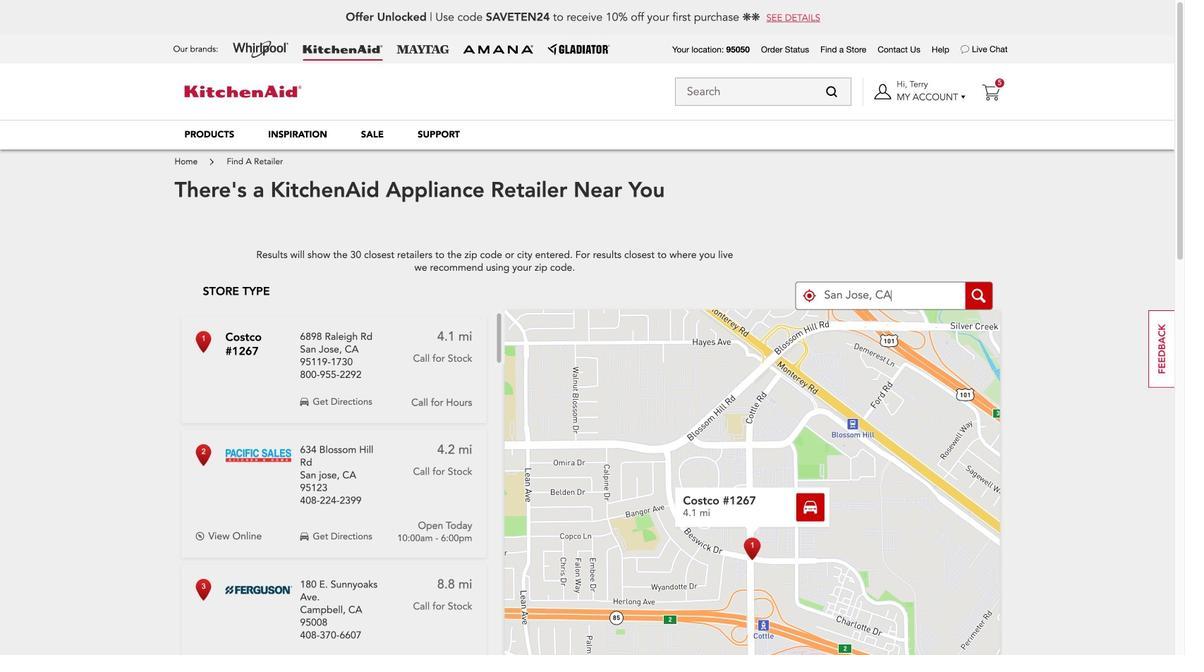 Task type: describe. For each thing, give the bounding box(es) containing it.
inspiration element
[[268, 128, 327, 141]]

store 2 image
[[196, 445, 211, 467]]

0 vertical spatial kitchenaid image
[[303, 45, 383, 54]]

whirlpool image
[[233, 41, 289, 58]]

1 vertical spatial kitchenaid image
[[185, 86, 302, 98]]

sale element
[[361, 128, 384, 141]]

support element
[[418, 128, 460, 141]]

store 3 image
[[196, 579, 211, 601]]

gladiator_grey image
[[548, 44, 610, 55]]



Task type: locate. For each thing, give the bounding box(es) containing it.
store 1 image
[[744, 538, 761, 561]]

menu
[[168, 120, 1008, 150]]

amana image
[[463, 44, 534, 54]]

kitchenaid image
[[303, 45, 383, 54], [185, 86, 302, 98]]

execute a search for this product using your current location. image
[[803, 289, 817, 303]]

1 horizontal spatial kitchenaid image
[[303, 45, 383, 54]]

search for this product by city or zip code. image
[[972, 289, 986, 303]]

products element
[[185, 128, 235, 141]]

0 horizontal spatial kitchenaid image
[[185, 86, 302, 98]]

maytag image
[[397, 45, 449, 54]]

ferguson image
[[226, 579, 293, 602]]

store 1 image
[[196, 331, 211, 353]]

pacific sales kitchen and bath centers, inc. image
[[226, 445, 293, 467]]

Search search field
[[675, 78, 852, 106]]



Task type: vqa. For each thing, say whether or not it's contained in the screenshot.
Product Registration image in the bottom of the page
no



